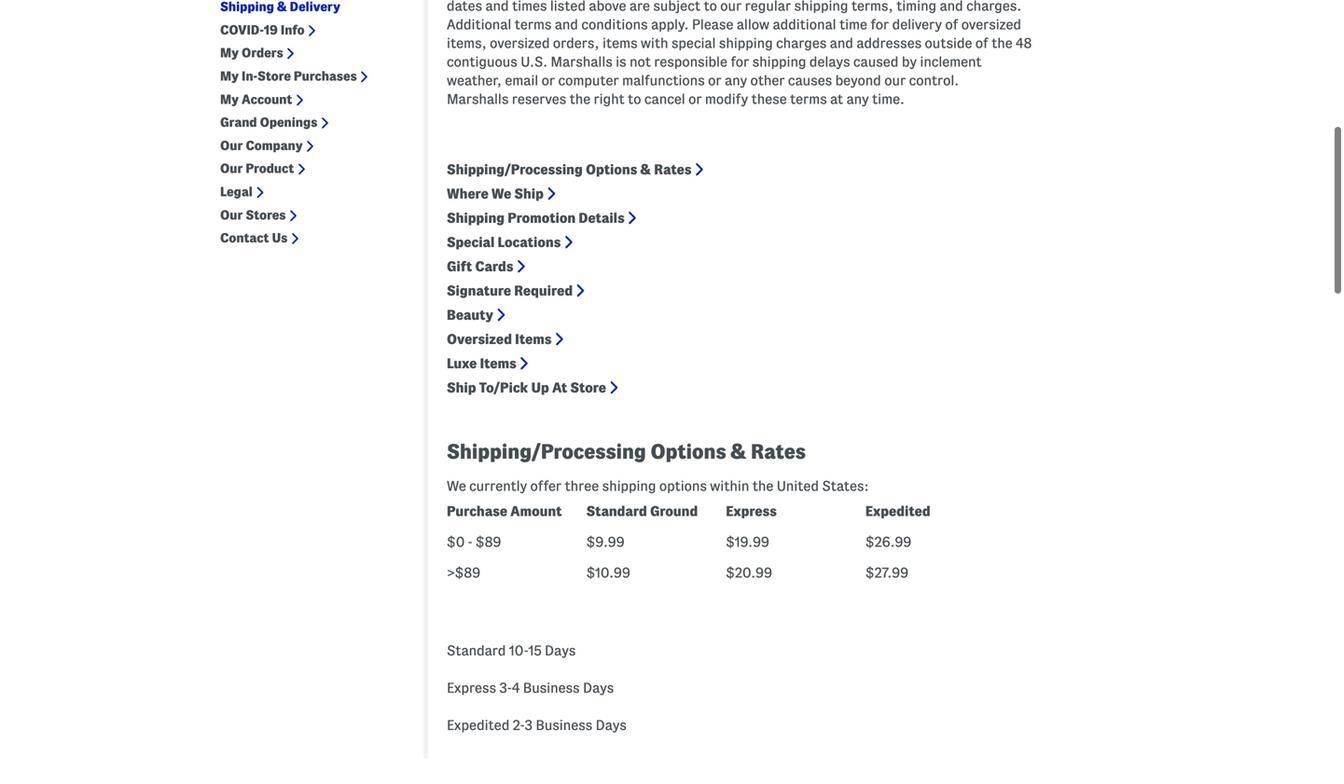 Task type: locate. For each thing, give the bounding box(es) containing it.
express left "3-"
[[447, 681, 497, 696]]

ground
[[651, 504, 698, 520]]

three
[[565, 479, 599, 494]]

ship up shipping promotion details link
[[515, 186, 544, 202]]

0 vertical spatial shipping/processing
[[447, 162, 583, 178]]

expedited
[[866, 504, 931, 520], [447, 718, 510, 734]]

company
[[246, 138, 303, 152]]

4
[[512, 681, 520, 696]]

days right 3
[[596, 718, 627, 734]]

1 vertical spatial we
[[447, 479, 466, 494]]

0 horizontal spatial rates
[[654, 162, 692, 178]]

1 vertical spatial our
[[220, 162, 243, 176]]

0 vertical spatial options
[[586, 162, 638, 178]]

0 horizontal spatial standard
[[447, 644, 506, 659]]

expedited up $26.99
[[866, 504, 931, 520]]

rates for shipping/processing options & rates where we ship shipping promotion details special locations gift cards signature required beauty oversized items luxe items ship to/pick up at store
[[654, 162, 692, 178]]

1 vertical spatial standard
[[447, 644, 506, 659]]

days
[[583, 681, 614, 696], [596, 718, 627, 734]]

& inside shipping/processing options & rates where we ship shipping promotion details special locations gift cards signature required beauty oversized items luxe items ship to/pick up at store
[[641, 162, 651, 178]]

1 horizontal spatial expedited
[[866, 504, 931, 520]]

the
[[753, 479, 774, 494]]

business right 4
[[523, 681, 580, 696]]

1 vertical spatial shipping/processing
[[447, 441, 647, 463]]

10-
[[509, 644, 529, 659]]

store right at at the bottom
[[571, 381, 607, 396]]

ship
[[515, 186, 544, 202], [447, 381, 476, 396]]

locations
[[498, 235, 561, 250]]

options inside shipping/processing options & rates where we ship shipping promotion details special locations gift cards signature required beauty oversized items luxe items ship to/pick up at store
[[586, 162, 638, 178]]

1 horizontal spatial &
[[731, 441, 747, 463]]

1 vertical spatial my
[[220, 69, 239, 83]]

0 vertical spatial ship
[[515, 186, 544, 202]]

luxe items link
[[447, 356, 517, 372]]

0 horizontal spatial store
[[258, 69, 291, 83]]

covid-19 info my orders my in-store purchases my account grand openings our company our product legal our stores contact us
[[220, 23, 357, 245]]

1 shipping/processing from the top
[[447, 162, 583, 178]]

our down grand
[[220, 138, 243, 152]]

1 horizontal spatial ship
[[515, 186, 544, 202]]

$26.99
[[866, 535, 912, 550]]

offer
[[531, 479, 562, 494]]

shipping/processing up offer
[[447, 441, 647, 463]]

shipping/processing for shipping/processing options & rates where we ship shipping promotion details special locations gift cards signature required beauty oversized items luxe items ship to/pick up at store
[[447, 162, 583, 178]]

1 vertical spatial rates
[[751, 441, 806, 463]]

0 vertical spatial store
[[258, 69, 291, 83]]

required
[[514, 283, 573, 299]]

expedited for expedited 2-3 business days
[[447, 718, 510, 734]]

19
[[264, 23, 278, 37]]

our
[[220, 138, 243, 152], [220, 162, 243, 176], [220, 208, 243, 222]]

0 horizontal spatial ship
[[447, 381, 476, 396]]

rates
[[654, 162, 692, 178], [751, 441, 806, 463]]

legal link
[[220, 184, 253, 200]]

standard
[[587, 504, 648, 520], [447, 644, 506, 659]]

shipping
[[602, 479, 657, 494]]

0 horizontal spatial expedited
[[447, 718, 510, 734]]

up
[[532, 381, 549, 396]]

1 horizontal spatial rates
[[751, 441, 806, 463]]

0 vertical spatial express
[[726, 504, 777, 520]]

1 horizontal spatial store
[[571, 381, 607, 396]]

expedited left 2- on the bottom left of page
[[447, 718, 510, 734]]

1 vertical spatial options
[[651, 441, 727, 463]]

options for shipping/processing options & rates where we ship shipping promotion details special locations gift cards signature required beauty oversized items luxe items ship to/pick up at store
[[586, 162, 638, 178]]

contact us link
[[220, 231, 288, 246]]

0 vertical spatial standard
[[587, 504, 648, 520]]

2 shipping/processing from the top
[[447, 441, 647, 463]]

0 vertical spatial days
[[583, 681, 614, 696]]

rates inside shipping/processing options & rates where we ship shipping promotion details special locations gift cards signature required beauty oversized items luxe items ship to/pick up at store
[[654, 162, 692, 178]]

options up details
[[586, 162, 638, 178]]

2 vertical spatial our
[[220, 208, 243, 222]]

1 horizontal spatial standard
[[587, 504, 648, 520]]

my in-store purchases link
[[220, 69, 357, 84]]

1 our from the top
[[220, 138, 243, 152]]

2 my from the top
[[220, 69, 239, 83]]

3 our from the top
[[220, 208, 243, 222]]

shipping/processing options & rates where we ship shipping promotion details special locations gift cards signature required beauty oversized items luxe items ship to/pick up at store
[[447, 162, 692, 396]]

-
[[468, 535, 473, 550]]

1 vertical spatial store
[[571, 381, 607, 396]]

0 vertical spatial expedited
[[866, 504, 931, 520]]

covid-
[[220, 23, 264, 37]]

1 vertical spatial &
[[731, 441, 747, 463]]

1 vertical spatial expedited
[[447, 718, 510, 734]]

business right 3
[[536, 718, 593, 734]]

standard down shipping
[[587, 504, 648, 520]]

days up expedited 2-3 business days
[[583, 681, 614, 696]]

stores
[[246, 208, 286, 222]]

0 horizontal spatial options
[[586, 162, 638, 178]]

days for express 3-4 business days
[[583, 681, 614, 696]]

0 horizontal spatial we
[[447, 479, 466, 494]]

we
[[492, 186, 512, 202], [447, 479, 466, 494]]

2-
[[513, 718, 525, 734]]

0 vertical spatial our
[[220, 138, 243, 152]]

we up purchase
[[447, 479, 466, 494]]

2 vertical spatial my
[[220, 92, 239, 106]]

1 horizontal spatial we
[[492, 186, 512, 202]]

gift
[[447, 259, 472, 275]]

my up grand
[[220, 92, 239, 106]]

0 vertical spatial items
[[515, 332, 552, 347]]

1 horizontal spatial express
[[726, 504, 777, 520]]

0 vertical spatial business
[[523, 681, 580, 696]]

0 vertical spatial rates
[[654, 162, 692, 178]]

$9.99
[[587, 535, 625, 550]]

0 vertical spatial we
[[492, 186, 512, 202]]

store inside covid-19 info my orders my in-store purchases my account grand openings our company our product legal our stores contact us
[[258, 69, 291, 83]]

shipping
[[447, 211, 505, 226]]

1 vertical spatial business
[[536, 718, 593, 734]]

my down covid-
[[220, 46, 239, 60]]

$19.99
[[726, 535, 770, 550]]

1 horizontal spatial options
[[651, 441, 727, 463]]

items up up at the left of page
[[515, 332, 552, 347]]

items
[[515, 332, 552, 347], [480, 356, 517, 372]]

shipping promotion details link
[[447, 211, 625, 226]]

0 horizontal spatial &
[[641, 162, 651, 178]]

business
[[523, 681, 580, 696], [536, 718, 593, 734]]

standard left 10-
[[447, 644, 506, 659]]

&
[[641, 162, 651, 178], [731, 441, 747, 463]]

purchases
[[294, 69, 357, 83]]

options
[[586, 162, 638, 178], [651, 441, 727, 463]]

express
[[726, 504, 777, 520], [447, 681, 497, 696]]

shipping/processing up where we ship link
[[447, 162, 583, 178]]

our down "legal" link
[[220, 208, 243, 222]]

1 vertical spatial express
[[447, 681, 497, 696]]

1 vertical spatial days
[[596, 718, 627, 734]]

store
[[258, 69, 291, 83], [571, 381, 607, 396]]

express for express 3-4 business days
[[447, 681, 497, 696]]

express down the
[[726, 504, 777, 520]]

& for shipping/processing options & rates
[[731, 441, 747, 463]]

store up account
[[258, 69, 291, 83]]

my
[[220, 46, 239, 60], [220, 69, 239, 83], [220, 92, 239, 106]]

special locations link
[[447, 235, 561, 250]]

us
[[272, 231, 288, 245]]

my left in-
[[220, 69, 239, 83]]

we currently offer three shipping options within the united states:
[[447, 479, 869, 494]]

ship down luxe
[[447, 381, 476, 396]]

info
[[281, 23, 305, 37]]

shipping/processing for shipping/processing options & rates
[[447, 441, 647, 463]]

signature required link
[[447, 283, 573, 299]]

1 vertical spatial ship
[[447, 381, 476, 396]]

options up options at the bottom of page
[[651, 441, 727, 463]]

shipping/processing inside shipping/processing options & rates where we ship shipping promotion details special locations gift cards signature required beauty oversized items luxe items ship to/pick up at store
[[447, 162, 583, 178]]

days for expedited 2-3 business days
[[596, 718, 627, 734]]

we right where
[[492, 186, 512, 202]]

items down oversized items link on the left
[[480, 356, 517, 372]]

beauty link
[[447, 308, 494, 323]]

0 vertical spatial &
[[641, 162, 651, 178]]

grand openings link
[[220, 115, 318, 131]]

0 vertical spatial my
[[220, 46, 239, 60]]

3-
[[500, 681, 512, 696]]

0 horizontal spatial express
[[447, 681, 497, 696]]

amount
[[511, 504, 562, 520]]

our product link
[[220, 161, 294, 177]]

our up legal
[[220, 162, 243, 176]]



Task type: describe. For each thing, give the bounding box(es) containing it.
& for shipping/processing options & rates where we ship shipping promotion details special locations gift cards signature required beauty oversized items luxe items ship to/pick up at store
[[641, 162, 651, 178]]

$20.99
[[726, 566, 773, 581]]

store inside shipping/processing options & rates where we ship shipping promotion details special locations gift cards signature required beauty oversized items luxe items ship to/pick up at store
[[571, 381, 607, 396]]

where we ship link
[[447, 186, 544, 202]]

express 3-4 business days
[[447, 681, 614, 696]]

united
[[777, 479, 819, 494]]

express for express
[[726, 504, 777, 520]]

standard for standard 10-15 days
[[447, 644, 506, 659]]

within
[[711, 479, 750, 494]]

$0
[[447, 535, 465, 550]]

grand
[[220, 115, 257, 129]]

options for shipping/processing options & rates
[[651, 441, 727, 463]]

details
[[579, 211, 625, 226]]

states:
[[823, 479, 869, 494]]

beauty
[[447, 308, 494, 323]]

options
[[660, 479, 707, 494]]

luxe
[[447, 356, 477, 372]]

$10.99
[[587, 566, 631, 581]]

expedited 2-3 business days
[[447, 718, 627, 734]]

rates for shipping/processing options & rates
[[751, 441, 806, 463]]

currently
[[470, 479, 527, 494]]

$0 - $89
[[447, 535, 502, 550]]

account
[[242, 92, 292, 106]]

contact
[[220, 231, 269, 245]]

3
[[525, 718, 533, 734]]

2 our from the top
[[220, 162, 243, 176]]

legal
[[220, 185, 253, 199]]

15 days
[[529, 644, 576, 659]]

shipping/processing options & rates
[[447, 441, 806, 463]]

cards
[[475, 259, 514, 275]]

3 my from the top
[[220, 92, 239, 106]]

special
[[447, 235, 495, 250]]

business for 3
[[536, 718, 593, 734]]

product
[[246, 162, 294, 176]]

1 vertical spatial items
[[480, 356, 517, 372]]

gift cards link
[[447, 259, 514, 275]]

my account link
[[220, 92, 292, 107]]

1 my from the top
[[220, 46, 239, 60]]

my orders link
[[220, 45, 283, 61]]

where
[[447, 186, 489, 202]]

signature
[[447, 283, 511, 299]]

standard 10-15 days
[[447, 644, 576, 659]]

shipping/processing options & rates link
[[447, 162, 692, 178]]

orders
[[242, 46, 283, 60]]

oversized
[[447, 332, 512, 347]]

to/pick
[[479, 381, 529, 396]]

purchase amount
[[447, 504, 562, 520]]

expedited for expedited
[[866, 504, 931, 520]]

we inside shipping/processing options & rates where we ship shipping promotion details special locations gift cards signature required beauty oversized items luxe items ship to/pick up at store
[[492, 186, 512, 202]]

in-
[[242, 69, 258, 83]]

standard for standard ground
[[587, 504, 648, 520]]

$89
[[476, 535, 502, 550]]

our stores link
[[220, 207, 286, 223]]

ship to/pick up at store link
[[447, 381, 607, 396]]

covid-19 info link
[[220, 22, 305, 38]]

purchase
[[447, 504, 508, 520]]

oversized items link
[[447, 332, 552, 347]]

standard ground
[[587, 504, 698, 520]]

business for 4
[[523, 681, 580, 696]]

>$89
[[447, 566, 481, 581]]

at
[[552, 381, 568, 396]]

$27.99
[[866, 566, 909, 581]]

our company link
[[220, 138, 303, 154]]

openings
[[260, 115, 318, 129]]

promotion
[[508, 211, 576, 226]]



Task type: vqa. For each thing, say whether or not it's contained in the screenshot.
rightmost Express
yes



